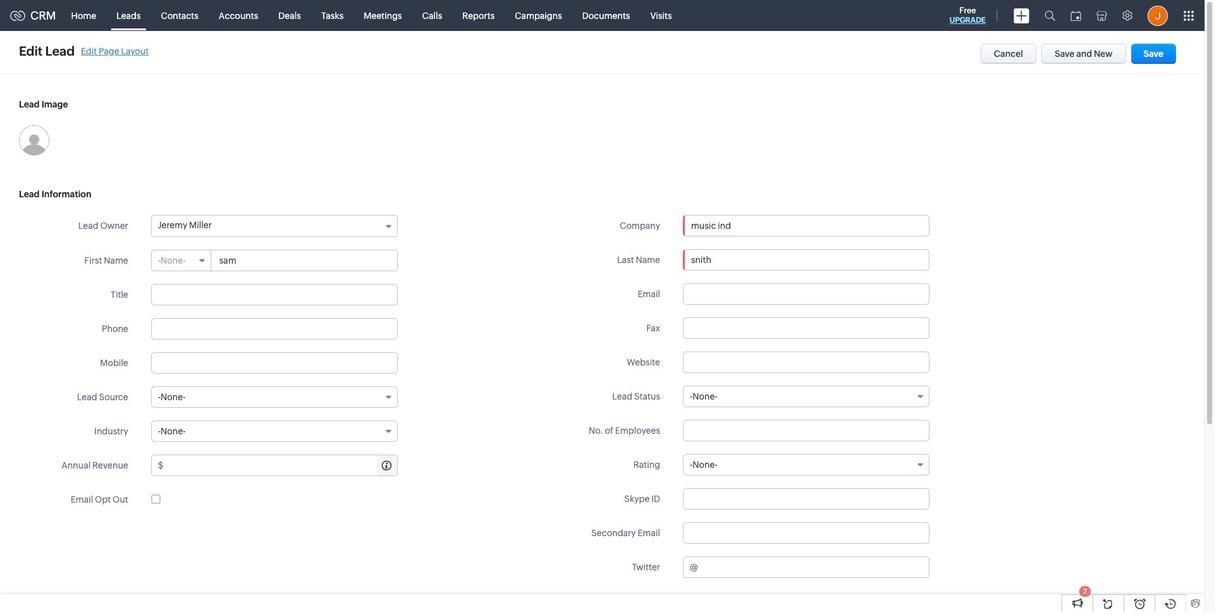 Task type: describe. For each thing, give the bounding box(es) containing it.
calendar image
[[1071, 10, 1082, 21]]

logo image
[[10, 10, 25, 21]]

profile element
[[1141, 0, 1176, 31]]



Task type: locate. For each thing, give the bounding box(es) containing it.
search element
[[1038, 0, 1064, 31]]

create menu element
[[1007, 0, 1038, 31]]

create menu image
[[1014, 8, 1030, 23]]

None field
[[152, 251, 211, 271], [151, 387, 398, 408], [151, 421, 398, 442], [152, 251, 211, 271], [151, 387, 398, 408], [151, 421, 398, 442]]

search image
[[1045, 10, 1056, 21]]

None text field
[[683, 283, 930, 305], [151, 318, 398, 340], [683, 352, 930, 373], [683, 420, 930, 442], [683, 488, 930, 510], [683, 523, 930, 544], [683, 283, 930, 305], [151, 318, 398, 340], [683, 352, 930, 373], [683, 420, 930, 442], [683, 488, 930, 510], [683, 523, 930, 544]]

None text field
[[683, 249, 930, 271], [212, 251, 397, 271], [151, 284, 398, 306], [683, 318, 930, 339], [151, 352, 398, 374], [166, 456, 397, 476], [700, 557, 930, 578], [683, 249, 930, 271], [212, 251, 397, 271], [151, 284, 398, 306], [683, 318, 930, 339], [151, 352, 398, 374], [166, 456, 397, 476], [700, 557, 930, 578]]

profile image
[[1148, 5, 1169, 26]]

image image
[[19, 125, 49, 156]]



Task type: vqa. For each thing, say whether or not it's contained in the screenshot.
rightmost "truhlar"
no



